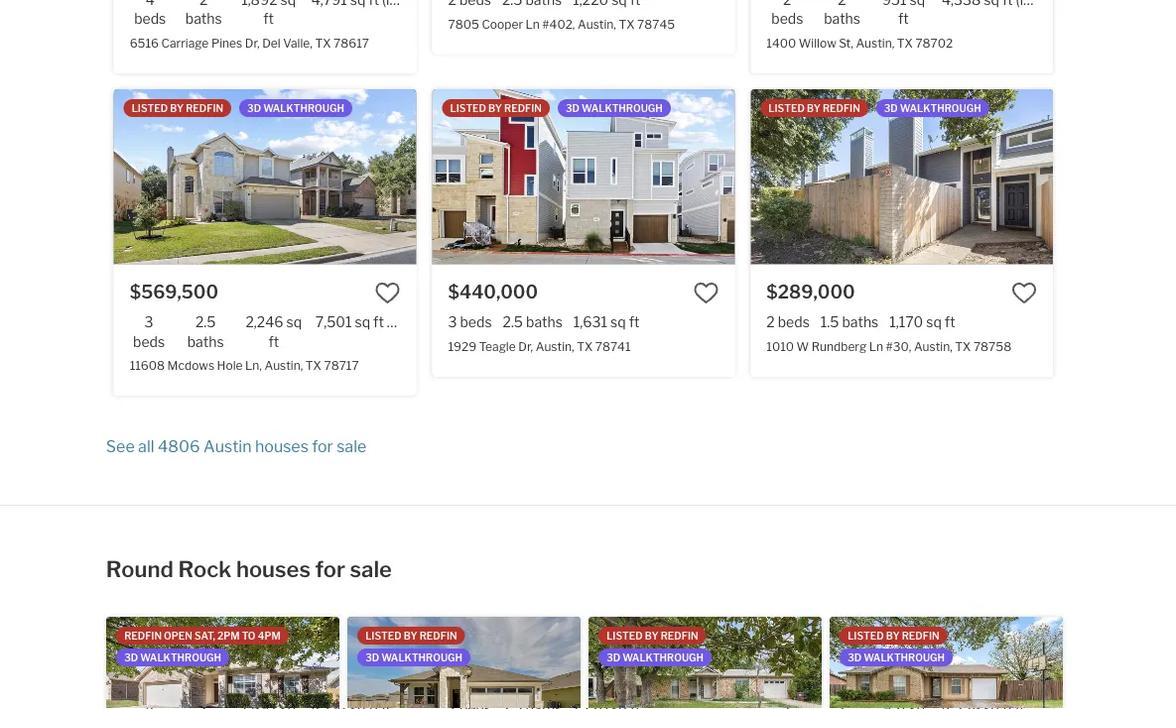 Task type: describe. For each thing, give the bounding box(es) containing it.
rundberg
[[812, 340, 867, 354]]

3d walkthrough for $289,000
[[884, 102, 981, 114]]

austin, right #402, at the top of page
[[578, 17, 616, 31]]

to
[[241, 630, 255, 642]]

austin, down 1,170 sq ft
[[914, 340, 953, 354]]

1 horizontal spatial ln
[[869, 340, 883, 354]]

6516
[[130, 36, 159, 50]]

3 for $569,500
[[145, 314, 153, 331]]

sat,
[[194, 630, 215, 642]]

see all 4806 austin houses for sale
[[106, 437, 366, 456]]

$440,000
[[448, 281, 538, 303]]

3 for $440,000
[[448, 314, 457, 331]]

tx down 1,631 at top
[[577, 340, 593, 354]]

listed by redfin 3d walkthrough for photo of 1602 frontier trl, round rock, tx 78681
[[847, 630, 944, 664]]

0 vertical spatial sale
[[337, 437, 366, 456]]

baths up the carriage
[[185, 10, 222, 27]]

11608 mcdows hole ln, austin, tx 78717
[[130, 359, 359, 373]]

2.5 for $440,000
[[503, 314, 523, 331]]

listed by redfin for $289,000
[[769, 102, 860, 114]]

tx left 78745
[[619, 17, 635, 31]]

beds for $289,000
[[778, 314, 810, 331]]

2 up st,
[[838, 0, 846, 8]]

see
[[106, 437, 135, 456]]

photo of 1602 frontier trl, round rock, tx 78681 image
[[829, 617, 1063, 710]]

ft for 951
[[898, 10, 909, 27]]

1.5
[[821, 314, 839, 331]]

rock
[[178, 556, 232, 583]]

2 baths for 951
[[824, 0, 860, 27]]

1,170
[[890, 314, 923, 331]]

photo of 11608 mcdows hole ln, austin, tx 78717 image
[[114, 89, 416, 265]]

favorite button checkbox
[[375, 280, 400, 306]]

2 up the carriage
[[200, 0, 208, 8]]

round
[[106, 556, 173, 583]]

1929 teagle dr, austin, tx 78741
[[448, 340, 631, 354]]

0 vertical spatial for
[[312, 437, 333, 456]]

1,170 sq ft
[[890, 314, 955, 331]]

1010 w rundberg ln #30, austin, tx 78758
[[767, 340, 1012, 354]]

1.5 baths
[[821, 314, 879, 331]]

austin, right st,
[[856, 36, 895, 50]]

tx left 78702
[[897, 36, 913, 50]]

78741
[[595, 340, 631, 354]]

0 vertical spatial houses
[[255, 437, 309, 456]]

tx right valle, at top left
[[315, 36, 331, 50]]

photo of 1929 teagle dr, austin, tx 78741 image
[[432, 89, 735, 265]]

1 vertical spatial for
[[315, 556, 345, 583]]

7,501 sq ft (lot)
[[315, 314, 412, 331]]

78745
[[637, 17, 675, 31]]

0 horizontal spatial ln
[[526, 17, 540, 31]]

1400 willow st, austin, tx 78702
[[767, 36, 953, 50]]

all
[[138, 437, 154, 456]]

1 vertical spatial houses
[[236, 556, 311, 583]]

11608
[[130, 359, 165, 373]]

mcdows
[[167, 359, 214, 373]]

2.5 for $569,500
[[195, 314, 216, 331]]

tx left 78717
[[306, 359, 321, 373]]

ft for 1,892
[[263, 10, 274, 27]]

austin, down 1,631 at top
[[536, 340, 574, 354]]

7805
[[448, 17, 479, 31]]

st,
[[839, 36, 853, 50]]

ft for 7,501
[[373, 314, 384, 331]]

austin
[[204, 437, 252, 456]]

baths for $289,000
[[842, 314, 879, 331]]

sq for 1,170
[[926, 314, 942, 331]]

1 vertical spatial sale
[[350, 556, 392, 583]]

favorite button checkbox for $289,000
[[1012, 280, 1037, 306]]

4806
[[158, 437, 200, 456]]

sq for 1,892
[[280, 0, 296, 8]]

78758
[[974, 340, 1012, 354]]

baths for $440,000
[[526, 314, 563, 331]]

favorite button checkbox for $440,000
[[693, 280, 719, 306]]

baths for $569,500
[[187, 333, 224, 350]]



Task type: vqa. For each thing, say whether or not it's contained in the screenshot.
Tour In Person
no



Task type: locate. For each thing, give the bounding box(es) containing it.
3d walkthrough down valle, at top left
[[247, 102, 344, 114]]

2.5 baths up 1929 teagle dr, austin, tx 78741
[[503, 314, 563, 331]]

2 horizontal spatial favorite button image
[[1012, 280, 1037, 306]]

beds
[[134, 10, 166, 27], [771, 10, 803, 27], [460, 314, 492, 331], [778, 314, 810, 331], [133, 333, 165, 350]]

3 down $569,500
[[145, 314, 153, 331]]

2 favorite button image from the left
[[693, 280, 719, 306]]

ft down 951
[[898, 10, 909, 27]]

dr, right teagle
[[518, 340, 533, 354]]

valle,
[[283, 36, 313, 50]]

redfin
[[186, 102, 223, 114], [504, 102, 542, 114], [823, 102, 860, 114], [124, 630, 161, 642], [419, 630, 457, 642], [660, 630, 698, 642], [901, 630, 939, 642]]

favorite button checkbox
[[693, 280, 719, 306], [1012, 280, 1037, 306]]

0 horizontal spatial 3
[[145, 314, 153, 331]]

1010
[[767, 340, 794, 354]]

3d
[[247, 102, 261, 114], [566, 102, 580, 114], [884, 102, 898, 114], [124, 652, 138, 664], [365, 652, 379, 664], [606, 652, 620, 664], [847, 652, 861, 664]]

0 horizontal spatial 3d walkthrough
[[247, 102, 344, 114]]

willow
[[799, 36, 836, 50]]

favorite button image for $440,000
[[693, 280, 719, 306]]

dr,
[[245, 36, 260, 50], [518, 340, 533, 354]]

3 beds up 11608
[[133, 314, 165, 350]]

2,246
[[246, 314, 283, 331]]

ft down 1,892
[[263, 10, 274, 27]]

0 horizontal spatial 2.5 baths
[[187, 314, 224, 350]]

1 3 beds from the left
[[133, 314, 165, 350]]

1 listed by redfin from the left
[[132, 102, 223, 114]]

by
[[170, 102, 184, 114], [488, 102, 502, 114], [807, 102, 821, 114], [403, 630, 417, 642], [644, 630, 658, 642], [886, 630, 899, 642]]

baths up st,
[[824, 10, 860, 27]]

ft inside 951 sq ft
[[898, 10, 909, 27]]

2 beds
[[771, 0, 803, 27], [767, 314, 810, 331]]

2 beds up 1010
[[767, 314, 810, 331]]

1 2.5 baths from the left
[[187, 314, 224, 350]]

3 beds up 1929
[[448, 314, 492, 331]]

listed by redfin for $569,500
[[132, 102, 223, 114]]

pines
[[211, 36, 242, 50]]

2 3 from the left
[[448, 314, 457, 331]]

ft
[[263, 10, 274, 27], [898, 10, 909, 27], [373, 314, 384, 331], [629, 314, 640, 331], [945, 314, 955, 331], [268, 333, 279, 350]]

sq right 2,246
[[286, 314, 302, 331]]

2 horizontal spatial listed by redfin
[[769, 102, 860, 114]]

0 vertical spatial ln
[[526, 17, 540, 31]]

1 horizontal spatial favorite button image
[[693, 280, 719, 306]]

walkthrough
[[263, 102, 344, 114], [582, 102, 663, 114], [900, 102, 981, 114], [140, 652, 221, 664], [381, 652, 462, 664], [622, 652, 703, 664], [863, 652, 944, 664]]

1 horizontal spatial 3 beds
[[448, 314, 492, 331]]

1,631 sq ft
[[574, 314, 640, 331]]

ln left #30,
[[869, 340, 883, 354]]

2 horizontal spatial 3d walkthrough
[[884, 102, 981, 114]]

2 2 baths from the left
[[824, 0, 860, 27]]

1 3d walkthrough from the left
[[247, 102, 344, 114]]

favorite button image for $569,500
[[375, 280, 400, 306]]

baths up 1929 teagle dr, austin, tx 78741
[[526, 314, 563, 331]]

2 horizontal spatial listed by redfin 3d walkthrough
[[847, 630, 944, 664]]

0 vertical spatial 2 beds
[[771, 0, 803, 27]]

1,631
[[574, 314, 607, 331]]

beds up w
[[778, 314, 810, 331]]

ft left (lot)
[[373, 314, 384, 331]]

1 vertical spatial dr,
[[518, 340, 533, 354]]

7,501
[[315, 314, 352, 331]]

sq inside 951 sq ft
[[910, 0, 925, 8]]

1 horizontal spatial 3
[[448, 314, 457, 331]]

3d walkthrough for $440,000
[[566, 102, 663, 114]]

2 baths up st,
[[824, 0, 860, 27]]

2 up 1010
[[767, 314, 775, 331]]

2pm
[[217, 630, 239, 642]]

1 horizontal spatial 3d walkthrough
[[566, 102, 663, 114]]

1 vertical spatial ln
[[869, 340, 883, 354]]

teagle
[[479, 340, 516, 354]]

0 horizontal spatial 2.5
[[195, 314, 216, 331]]

6516 carriage pines dr, del valle, tx 78617
[[130, 36, 369, 50]]

tx
[[619, 17, 635, 31], [315, 36, 331, 50], [897, 36, 913, 50], [577, 340, 593, 354], [955, 340, 971, 354], [306, 359, 321, 373]]

2 beds up 1400
[[771, 0, 803, 27]]

7805 cooper ln #402, austin, tx 78745
[[448, 17, 675, 31]]

4pm
[[257, 630, 280, 642]]

houses right austin
[[255, 437, 309, 456]]

1 horizontal spatial 2 baths
[[824, 0, 860, 27]]

sq
[[280, 0, 296, 8], [910, 0, 925, 8], [286, 314, 302, 331], [355, 314, 370, 331], [610, 314, 626, 331], [926, 314, 942, 331]]

photo of 2989 mill run bnd, round rock, tx 78665 image
[[347, 617, 580, 710]]

1 3 from the left
[[145, 314, 153, 331]]

sq right 1,892
[[280, 0, 296, 8]]

beds up 1400
[[771, 10, 803, 27]]

3 beds
[[133, 314, 165, 350], [448, 314, 492, 331]]

2 baths for 1,892
[[185, 0, 222, 27]]

carriage
[[161, 36, 209, 50]]

3d inside the redfin open sat, 2pm to 4pm 3d walkthrough
[[124, 652, 138, 664]]

2 listed by redfin from the left
[[450, 102, 542, 114]]

3 up 1929
[[448, 314, 457, 331]]

3 inside 3 beds
[[145, 314, 153, 331]]

0 horizontal spatial favorite button image
[[375, 280, 400, 306]]

951
[[882, 0, 907, 8]]

sq inside 2,246 sq ft
[[286, 314, 302, 331]]

2.5 baths up mcdows
[[187, 314, 224, 350]]

baths up mcdows
[[187, 333, 224, 350]]

ft inside 1,892 sq ft
[[263, 10, 274, 27]]

1 horizontal spatial favorite button checkbox
[[1012, 280, 1037, 306]]

0 horizontal spatial listed by redfin 3d walkthrough
[[365, 630, 462, 664]]

2.5 baths for $569,500
[[187, 314, 224, 350]]

redfin inside the redfin open sat, 2pm to 4pm 3d walkthrough
[[124, 630, 161, 642]]

sq right 7,501
[[355, 314, 370, 331]]

listed by redfin down cooper
[[450, 102, 542, 114]]

dr, left 'del'
[[245, 36, 260, 50]]

ln,
[[245, 359, 262, 373]]

78717
[[324, 359, 359, 373]]

listed by redfin
[[132, 102, 223, 114], [450, 102, 542, 114], [769, 102, 860, 114]]

2 2.5 baths from the left
[[503, 314, 563, 331]]

ft inside 2,246 sq ft
[[268, 333, 279, 350]]

1 horizontal spatial listed by redfin
[[450, 102, 542, 114]]

beds up 1929
[[460, 314, 492, 331]]

2 up 1400
[[783, 0, 792, 8]]

listed by redfin 3d walkthrough for photo of 2000 magnolia dr, round rock, tx 78664
[[606, 630, 703, 664]]

$289,000
[[767, 281, 855, 303]]

1,892
[[241, 0, 277, 8]]

2 beds for 2 baths
[[771, 0, 803, 27]]

2.5
[[195, 314, 216, 331], [503, 314, 523, 331]]

sq for 2,246
[[286, 314, 302, 331]]

houses up 4pm
[[236, 556, 311, 583]]

listed
[[132, 102, 168, 114], [450, 102, 486, 114], [769, 102, 805, 114], [365, 630, 401, 642], [606, 630, 642, 642], [847, 630, 883, 642]]

2 baths
[[185, 0, 222, 27], [824, 0, 860, 27]]

3 beds for $440,000
[[448, 314, 492, 331]]

redfin open sat, 2pm to 4pm 3d walkthrough
[[124, 630, 280, 664]]

listed by redfin down willow
[[769, 102, 860, 114]]

ln left #402, at the top of page
[[526, 17, 540, 31]]

round rock houses for sale
[[106, 556, 392, 583]]

78617
[[334, 36, 369, 50]]

favorite button image for $289,000
[[1012, 280, 1037, 306]]

1 listed by redfin 3d walkthrough from the left
[[365, 630, 462, 664]]

1 2 baths from the left
[[185, 0, 222, 27]]

1 favorite button image from the left
[[375, 280, 400, 306]]

1929
[[448, 340, 476, 354]]

2,246 sq ft
[[246, 314, 302, 350]]

2 2.5 from the left
[[503, 314, 523, 331]]

beds for $440,000
[[460, 314, 492, 331]]

1 horizontal spatial dr,
[[518, 340, 533, 354]]

2 3d walkthrough from the left
[[566, 102, 663, 114]]

2 favorite button checkbox from the left
[[1012, 280, 1037, 306]]

3 favorite button image from the left
[[1012, 280, 1037, 306]]

del
[[262, 36, 281, 50]]

cooper
[[482, 17, 523, 31]]

2 baths up the carriage
[[185, 0, 222, 27]]

1400
[[767, 36, 796, 50]]

0 horizontal spatial dr,
[[245, 36, 260, 50]]

3d walkthrough
[[247, 102, 344, 114], [566, 102, 663, 114], [884, 102, 981, 114]]

3 listed by redfin 3d walkthrough from the left
[[847, 630, 944, 664]]

ft for 1,170
[[945, 314, 955, 331]]

2 beds for 1.5 baths
[[767, 314, 810, 331]]

3d walkthrough down 78702
[[884, 102, 981, 114]]

listed by redfin 3d walkthrough for photo of 2989 mill run bnd, round rock, tx 78665
[[365, 630, 462, 664]]

tx left 78758
[[955, 340, 971, 354]]

austin, right 'ln,'
[[264, 359, 303, 373]]

ft for 1,631
[[629, 314, 640, 331]]

#402,
[[542, 17, 575, 31]]

sq for 7,501
[[355, 314, 370, 331]]

4 beds
[[134, 0, 166, 27]]

78702
[[916, 36, 953, 50]]

1 favorite button checkbox from the left
[[693, 280, 719, 306]]

listed by redfin 3d walkthrough
[[365, 630, 462, 664], [606, 630, 703, 664], [847, 630, 944, 664]]

4
[[146, 0, 155, 8]]

1 horizontal spatial 2.5 baths
[[503, 314, 563, 331]]

listed by redfin for $440,000
[[450, 102, 542, 114]]

3 listed by redfin from the left
[[769, 102, 860, 114]]

0 horizontal spatial 2 baths
[[185, 0, 222, 27]]

951 sq ft
[[882, 0, 925, 27]]

2.5 baths
[[187, 314, 224, 350], [503, 314, 563, 331]]

photo of 1010 w rundberg ln #30, austin, tx 78758 image
[[751, 89, 1053, 265]]

2 inside 2 beds
[[783, 0, 792, 8]]

hole
[[217, 359, 243, 373]]

1 2.5 from the left
[[195, 314, 216, 331]]

w
[[797, 340, 809, 354]]

baths right 1.5
[[842, 314, 879, 331]]

houses
[[255, 437, 309, 456], [236, 556, 311, 583]]

photo of 504 dinge bay, round rock, tx 78664 image
[[106, 617, 339, 710]]

ft for 2,246
[[268, 333, 279, 350]]

3
[[145, 314, 153, 331], [448, 314, 457, 331]]

beds down 4
[[134, 10, 166, 27]]

sq for 951
[[910, 0, 925, 8]]

2.5 up teagle
[[503, 314, 523, 331]]

sq for 1,631
[[610, 314, 626, 331]]

0 horizontal spatial listed by redfin
[[132, 102, 223, 114]]

2 listed by redfin 3d walkthrough from the left
[[606, 630, 703, 664]]

for
[[312, 437, 333, 456], [315, 556, 345, 583]]

3 3d walkthrough from the left
[[884, 102, 981, 114]]

3 beds for $569,500
[[133, 314, 165, 350]]

0 vertical spatial dr,
[[245, 36, 260, 50]]

beds for $569,500
[[133, 333, 165, 350]]

ft right the 1,170
[[945, 314, 955, 331]]

photo of 2000 magnolia dr, round rock, tx 78664 image
[[588, 617, 821, 710]]

sq right 951
[[910, 0, 925, 8]]

ft down 2,246
[[268, 333, 279, 350]]

sq right the 1,170
[[926, 314, 942, 331]]

sq up 78741 on the right top of the page
[[610, 314, 626, 331]]

ft up 78741 on the right top of the page
[[629, 314, 640, 331]]

1,892 sq ft
[[241, 0, 296, 27]]

0 horizontal spatial 3 beds
[[133, 314, 165, 350]]

sale
[[337, 437, 366, 456], [350, 556, 392, 583]]

1 horizontal spatial 2.5
[[503, 314, 523, 331]]

$569,500
[[130, 281, 218, 303]]

ln
[[526, 17, 540, 31], [869, 340, 883, 354]]

baths
[[185, 10, 222, 27], [824, 10, 860, 27], [526, 314, 563, 331], [842, 314, 879, 331], [187, 333, 224, 350]]

open
[[163, 630, 192, 642]]

(lot)
[[387, 314, 412, 331]]

3d walkthrough for $569,500
[[247, 102, 344, 114]]

2 3 beds from the left
[[448, 314, 492, 331]]

austin,
[[578, 17, 616, 31], [856, 36, 895, 50], [536, 340, 574, 354], [914, 340, 953, 354], [264, 359, 303, 373]]

2.5 down $569,500
[[195, 314, 216, 331]]

sq inside 1,892 sq ft
[[280, 0, 296, 8]]

walkthrough inside the redfin open sat, 2pm to 4pm 3d walkthrough
[[140, 652, 221, 664]]

1 vertical spatial 2 beds
[[767, 314, 810, 331]]

beds up 11608
[[133, 333, 165, 350]]

favorite button image
[[375, 280, 400, 306], [693, 280, 719, 306], [1012, 280, 1037, 306]]

#30,
[[886, 340, 911, 354]]

0 horizontal spatial favorite button checkbox
[[693, 280, 719, 306]]

2
[[200, 0, 208, 8], [783, 0, 792, 8], [838, 0, 846, 8], [767, 314, 775, 331]]

3d walkthrough down 78745
[[566, 102, 663, 114]]

2.5 baths for $440,000
[[503, 314, 563, 331]]

1 horizontal spatial listed by redfin 3d walkthrough
[[606, 630, 703, 664]]

listed by redfin down the carriage
[[132, 102, 223, 114]]



